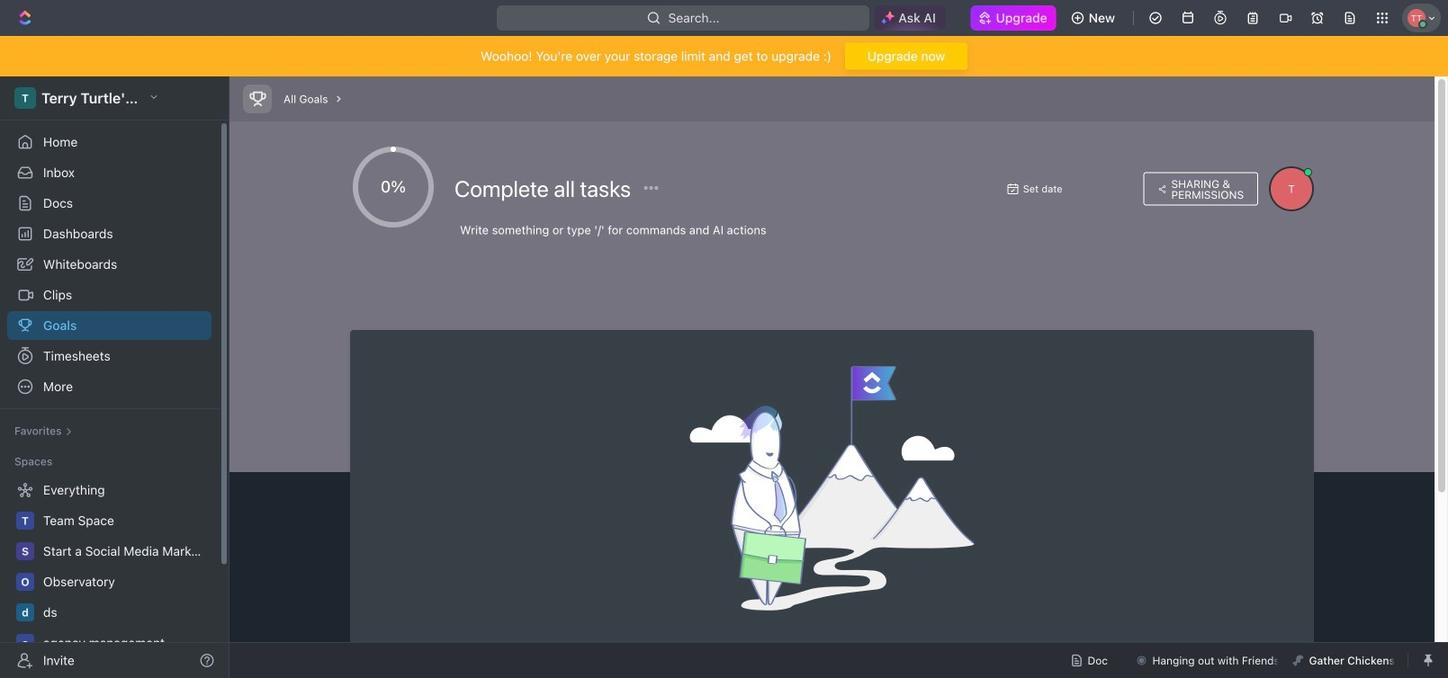Task type: locate. For each thing, give the bounding box(es) containing it.
drumstick bite image
[[1293, 656, 1304, 666]]

observatory, , element
[[16, 573, 34, 591]]

terry turtle's workspace, , element
[[14, 87, 36, 109]]

ds, , element
[[16, 604, 34, 622]]

tree inside sidebar navigation
[[7, 476, 211, 679]]

tree
[[7, 476, 211, 679]]



Task type: vqa. For each thing, say whether or not it's contained in the screenshot.
ds, , element
yes



Task type: describe. For each thing, give the bounding box(es) containing it.
sidebar navigation
[[0, 76, 233, 679]]

start a social media marketing agency, , element
[[16, 543, 34, 561]]

team space, , element
[[16, 512, 34, 530]]



